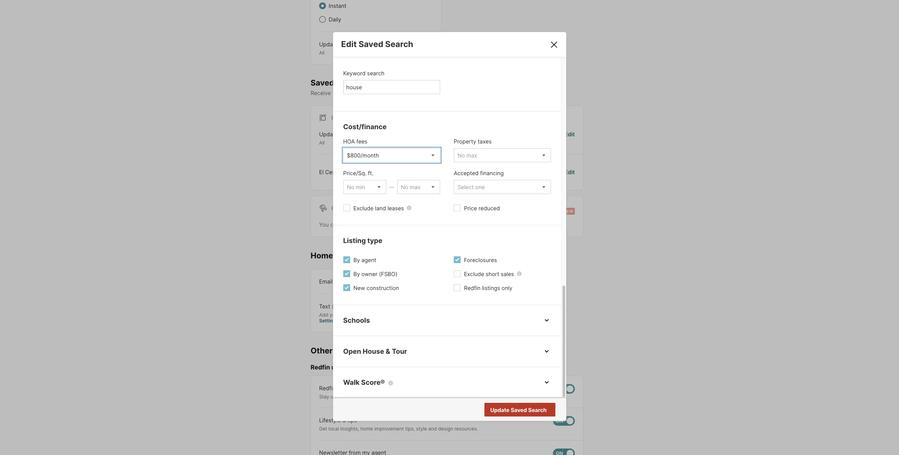 Task type: locate. For each thing, give the bounding box(es) containing it.
edit button
[[565, 130, 575, 146], [565, 168, 575, 176]]

tours
[[335, 251, 355, 261]]

all left hoa
[[319, 140, 325, 146]]

for rent
[[332, 205, 358, 212]]

1 vertical spatial on
[[355, 394, 361, 400]]

2 to from the left
[[436, 394, 440, 400]]

on inside redfin news stay up to date on redfin's tools and features, how to buy or sell a home, and connect with an agent.
[[355, 394, 361, 400]]

exclude down foreclosures
[[464, 271, 484, 278]]

2 vertical spatial update
[[491, 407, 510, 414]]

connect
[[495, 394, 514, 400]]

searches
[[336, 78, 372, 88], [377, 221, 401, 228]]

searching
[[417, 221, 442, 228]]

financing
[[480, 170, 504, 177]]

0 vertical spatial edit button
[[565, 130, 575, 146]]

no
[[520, 407, 527, 414]]

exclude for exclude land leases
[[354, 205, 374, 212]]

1 update types all from the top
[[319, 41, 354, 56]]

1 vertical spatial for
[[332, 205, 342, 212]]

saved up keyword search
[[359, 39, 384, 49]]

search left filters. at the right of the page
[[447, 90, 464, 97]]

search inside dialog
[[367, 70, 385, 77]]

by left agent at the left of page
[[354, 257, 360, 264]]

1 horizontal spatial search
[[529, 407, 547, 414]]

&
[[386, 348, 391, 356], [343, 417, 346, 424]]

1 types from the top
[[340, 41, 354, 48]]

list box up ft.
[[343, 148, 440, 162]]

you can create saved searches while searching for rentals .
[[319, 221, 472, 228]]

0 vertical spatial edit
[[341, 39, 357, 49]]

redfin down other
[[311, 364, 330, 371]]

no results button
[[511, 404, 555, 417]]

.
[[470, 221, 472, 228]]

list box
[[343, 148, 440, 162], [454, 148, 551, 162], [343, 180, 386, 194], [397, 180, 440, 194], [454, 180, 551, 194]]

search inside saved searches receive timely notifications based on your preferred search filters.
[[447, 90, 464, 97]]

2 by from the top
[[354, 271, 360, 278]]

0 vertical spatial update types all
[[319, 41, 354, 56]]

update down for sale
[[319, 131, 338, 138]]

add your phone number in
[[319, 312, 380, 318]]

1 horizontal spatial and
[[429, 426, 437, 432]]

tour
[[392, 348, 407, 356]]

by
[[354, 257, 360, 264], [354, 271, 360, 278]]

0 vertical spatial update
[[319, 41, 338, 48]]

number
[[357, 312, 374, 318]]

lifestyle & tips get local insights, home improvement tips, style and design resources.
[[319, 417, 478, 432]]

on
[[400, 90, 407, 97], [355, 394, 361, 400]]

construction
[[367, 285, 399, 292]]

redfin updates
[[311, 364, 356, 371]]

0 vertical spatial your
[[408, 90, 420, 97]]

0 horizontal spatial and
[[394, 394, 402, 400]]

account settings link
[[319, 312, 400, 324]]

with
[[515, 394, 525, 400]]

update saved search
[[491, 407, 547, 414]]

& inside lifestyle & tips get local insights, home improvement tips, style and design resources.
[[343, 417, 346, 424]]

0 vertical spatial types
[[340, 41, 354, 48]]

list box down ft.
[[343, 180, 386, 194]]

no results
[[520, 407, 546, 414]]

to right the up
[[338, 394, 342, 400]]

update down daily option
[[319, 41, 338, 48]]

el cerrito test 1
[[319, 169, 360, 176]]

0 vertical spatial searches
[[336, 78, 372, 88]]

instant
[[329, 2, 347, 9]]

redfin for redfin updates
[[311, 364, 330, 371]]

search
[[367, 70, 385, 77], [447, 90, 464, 97]]

1 vertical spatial update types all
[[319, 131, 354, 146]]

0 horizontal spatial to
[[338, 394, 342, 400]]

1 vertical spatial redfin
[[311, 364, 330, 371]]

redfin up stay
[[319, 385, 336, 392]]

to
[[338, 394, 342, 400], [436, 394, 440, 400]]

features,
[[404, 394, 424, 400]]

0 vertical spatial redfin
[[464, 285, 481, 292]]

0 horizontal spatial searches
[[336, 78, 372, 88]]

reduced
[[479, 205, 500, 212]]

2 for from the top
[[332, 205, 342, 212]]

an
[[526, 394, 531, 400]]

phone
[[341, 312, 355, 318]]

walk score®
[[343, 379, 385, 387]]

edit saved search dialog
[[333, 0, 566, 421]]

0 vertical spatial search
[[385, 39, 414, 49]]

ft.
[[368, 170, 374, 177]]

exclude left land
[[354, 205, 374, 212]]

0 horizontal spatial search
[[367, 70, 385, 77]]

1 vertical spatial types
[[340, 131, 354, 138]]

tools
[[381, 394, 392, 400]]

1 vertical spatial search
[[529, 407, 547, 414]]

new
[[354, 285, 365, 292]]

local
[[329, 426, 339, 432]]

1 vertical spatial &
[[343, 417, 346, 424]]

edit saved search element
[[341, 39, 542, 49]]

1 vertical spatial your
[[330, 312, 340, 318]]

tips
[[348, 417, 357, 424]]

notifications
[[350, 90, 381, 97]]

redfin inside redfin news stay up to date on redfin's tools and features, how to buy or sell a home, and connect with an agent.
[[319, 385, 336, 392]]

1 horizontal spatial on
[[400, 90, 407, 97]]

1 for from the top
[[332, 115, 342, 122]]

new construction
[[354, 285, 399, 292]]

update inside button
[[491, 407, 510, 414]]

2 horizontal spatial and
[[486, 394, 494, 400]]

redfin's
[[362, 394, 380, 400]]

your left preferred
[[408, 90, 420, 97]]

your inside saved searches receive timely notifications based on your preferred search filters.
[[408, 90, 420, 97]]

search inside button
[[529, 407, 547, 414]]

1 horizontal spatial your
[[408, 90, 420, 97]]

create
[[341, 221, 358, 228]]

types down daily
[[340, 41, 354, 48]]

1 vertical spatial all
[[319, 140, 325, 146]]

on for searches
[[400, 90, 407, 97]]

2 vertical spatial redfin
[[319, 385, 336, 392]]

for
[[332, 115, 342, 122], [332, 205, 342, 212]]

all down daily option
[[319, 50, 325, 56]]

list box up financing
[[454, 148, 551, 162]]

price reduced
[[464, 205, 500, 212]]

1 horizontal spatial &
[[386, 348, 391, 356]]

buy
[[442, 394, 450, 400]]

hoa
[[343, 138, 355, 145]]

types up hoa
[[340, 131, 354, 138]]

1 horizontal spatial searches
[[377, 221, 401, 228]]

all
[[319, 50, 325, 56], [319, 140, 325, 146]]

saved up receive
[[311, 78, 334, 88]]

exclude
[[354, 205, 374, 212], [464, 271, 484, 278]]

tips,
[[405, 426, 415, 432]]

saved down the with
[[511, 407, 527, 414]]

0 vertical spatial all
[[319, 50, 325, 56]]

a
[[466, 394, 469, 400]]

on inside saved searches receive timely notifications based on your preferred search filters.
[[400, 90, 407, 97]]

1 vertical spatial by
[[354, 271, 360, 278]]

and right home,
[[486, 394, 494, 400]]

searches down keyword
[[336, 78, 372, 88]]

update types all
[[319, 41, 354, 56], [319, 131, 354, 146]]

type
[[368, 237, 383, 245]]

1 vertical spatial search
[[447, 90, 464, 97]]

and inside lifestyle & tips get local insights, home improvement tips, style and design resources.
[[429, 426, 437, 432]]

list box for property taxes
[[454, 148, 551, 162]]

update saved search button
[[485, 403, 556, 417]]

types
[[340, 41, 354, 48], [340, 131, 354, 138]]

0 horizontal spatial &
[[343, 417, 346, 424]]

on right based
[[400, 90, 407, 97]]

cost/finance
[[343, 123, 387, 131]]

2 edit button from the top
[[565, 168, 575, 176]]

exclude short sales
[[464, 271, 514, 278]]

improvement
[[375, 426, 404, 432]]

1 vertical spatial searches
[[377, 221, 401, 228]]

None checkbox
[[411, 302, 433, 312]]

timely
[[333, 90, 348, 97]]

1 vertical spatial update
[[319, 131, 338, 138]]

1 vertical spatial edit button
[[565, 168, 575, 176]]

text
[[319, 303, 330, 310]]

searches down leases
[[377, 221, 401, 228]]

while
[[402, 221, 416, 228]]

list box down financing
[[454, 180, 551, 194]]

to left the buy
[[436, 394, 440, 400]]

0 vertical spatial by
[[354, 257, 360, 264]]

resources.
[[455, 426, 478, 432]]

taxes
[[478, 138, 492, 145]]

1 horizontal spatial exclude
[[464, 271, 484, 278]]

open house & tour
[[343, 348, 407, 356]]

update down connect at right
[[491, 407, 510, 414]]

1 horizontal spatial to
[[436, 394, 440, 400]]

redfin inside edit saved search dialog
[[464, 285, 481, 292]]

searches inside saved searches receive timely notifications based on your preferred search filters.
[[336, 78, 372, 88]]

sell
[[457, 394, 465, 400]]

0 vertical spatial &
[[386, 348, 391, 356]]

saved inside button
[[511, 407, 527, 414]]

& left tips
[[343, 417, 346, 424]]

1 vertical spatial exclude
[[464, 271, 484, 278]]

1
[[357, 169, 360, 176]]

preferred
[[421, 90, 445, 97]]

and right the tools
[[394, 394, 402, 400]]

exclude land leases
[[354, 205, 404, 212]]

—
[[390, 184, 394, 190]]

home
[[361, 426, 373, 432]]

and right style
[[429, 426, 437, 432]]

date
[[344, 394, 354, 400]]

1 horizontal spatial search
[[447, 90, 464, 97]]

by for by owner (fsbo)
[[354, 271, 360, 278]]

fees
[[357, 138, 368, 145]]

0 vertical spatial for
[[332, 115, 342, 122]]

for left sale
[[332, 115, 342, 122]]

0 vertical spatial search
[[367, 70, 385, 77]]

daily
[[329, 16, 342, 23]]

search for edit saved search
[[385, 39, 414, 49]]

saved
[[359, 39, 384, 49], [311, 78, 334, 88], [359, 221, 375, 228], [511, 407, 527, 414]]

None checkbox
[[553, 384, 575, 394], [553, 417, 575, 426], [553, 449, 575, 455], [553, 384, 575, 394], [553, 417, 575, 426], [553, 449, 575, 455]]

for left rent on the top of the page
[[332, 205, 342, 212]]

redfin for redfin listings only
[[464, 285, 481, 292]]

update types all down for sale
[[319, 131, 354, 146]]

& left tour
[[386, 348, 391, 356]]

your up 'settings'
[[330, 312, 340, 318]]

for for for sale
[[332, 115, 342, 122]]

Daily radio
[[319, 16, 326, 23]]

add
[[319, 312, 328, 318]]

only
[[502, 285, 513, 292]]

by left owner
[[354, 271, 360, 278]]

redfin
[[464, 285, 481, 292], [311, 364, 330, 371], [319, 385, 336, 392]]

0 vertical spatial on
[[400, 90, 407, 97]]

based
[[383, 90, 399, 97]]

0 horizontal spatial exclude
[[354, 205, 374, 212]]

0 horizontal spatial on
[[355, 394, 361, 400]]

1 by from the top
[[354, 257, 360, 264]]

search up e.g. office, balcony, modern text field
[[367, 70, 385, 77]]

search for update saved search
[[529, 407, 547, 414]]

0 horizontal spatial search
[[385, 39, 414, 49]]

update types all down daily
[[319, 41, 354, 56]]

redfin left 'listings'
[[464, 285, 481, 292]]

saved searches receive timely notifications based on your preferred search filters.
[[311, 78, 482, 97]]

0 vertical spatial exclude
[[354, 205, 374, 212]]

on right date
[[355, 394, 361, 400]]



Task type: vqa. For each thing, say whether or not it's contained in the screenshot.
the bottommost Edit button
yes



Task type: describe. For each thing, give the bounding box(es) containing it.
rentals
[[453, 221, 470, 228]]

get
[[319, 426, 327, 432]]

account
[[380, 312, 400, 318]]

list box for accepted financing
[[454, 180, 551, 194]]

sales
[[501, 271, 514, 278]]

for sale
[[332, 115, 357, 122]]

schools link
[[343, 315, 551, 326]]

other emails
[[311, 346, 360, 356]]

walk
[[343, 379, 360, 387]]

2 types from the top
[[340, 131, 354, 138]]

list box for hoa fees
[[343, 148, 440, 162]]

hoa fees
[[343, 138, 368, 145]]

filters.
[[466, 90, 482, 97]]

updates
[[332, 364, 356, 371]]

receive
[[311, 90, 331, 97]]

listing type
[[343, 237, 383, 245]]

results
[[528, 407, 546, 414]]

other
[[311, 346, 333, 356]]

on for news
[[355, 394, 361, 400]]

& inside edit saved search dialog
[[386, 348, 391, 356]]

price/sq.
[[343, 170, 367, 177]]

el
[[319, 169, 324, 176]]

accepted financing
[[454, 170, 504, 177]]

home
[[311, 251, 333, 261]]

for for for rent
[[332, 205, 342, 212]]

2 all from the top
[[319, 140, 325, 146]]

listings
[[482, 285, 500, 292]]

2 update types all from the top
[[319, 131, 354, 146]]

walk score® link
[[343, 378, 551, 388]]

price
[[464, 205, 477, 212]]

1 all from the top
[[319, 50, 325, 56]]

schools
[[343, 317, 370, 325]]

design
[[438, 426, 453, 432]]

text (sms)
[[319, 303, 348, 310]]

agent.
[[533, 394, 547, 400]]

sale
[[344, 115, 357, 122]]

by agent
[[354, 257, 376, 264]]

rent
[[344, 205, 358, 212]]

price/sq. ft.
[[343, 170, 374, 177]]

account settings
[[319, 312, 400, 324]]

e.g. office, balcony, modern text field
[[346, 84, 437, 91]]

redfin news stay up to date on redfin's tools and features, how to buy or sell a home, and connect with an agent.
[[319, 385, 547, 400]]

property
[[454, 138, 476, 145]]

cerrito
[[325, 169, 343, 176]]

lifestyle
[[319, 417, 341, 424]]

foreclosures
[[464, 257, 497, 264]]

1 edit button from the top
[[565, 130, 575, 146]]

accepted
[[454, 170, 479, 177]]

keyword search
[[343, 70, 385, 77]]

saved up listing type
[[359, 221, 375, 228]]

Instant radio
[[319, 2, 326, 9]]

score®
[[361, 379, 385, 387]]

how
[[425, 394, 434, 400]]

short
[[486, 271, 500, 278]]

by owner (fsbo)
[[354, 271, 398, 278]]

for
[[444, 221, 451, 228]]

news
[[337, 385, 351, 392]]

home,
[[470, 394, 484, 400]]

redfin listings only
[[464, 285, 513, 292]]

1 to from the left
[[338, 394, 342, 400]]

land
[[375, 205, 386, 212]]

stay
[[319, 394, 329, 400]]

email
[[319, 278, 333, 285]]

exclude for exclude short sales
[[464, 271, 484, 278]]

leases
[[388, 205, 404, 212]]

property taxes
[[454, 138, 492, 145]]

insights,
[[341, 426, 359, 432]]

saved inside saved searches receive timely notifications based on your preferred search filters.
[[311, 78, 334, 88]]

style
[[416, 426, 427, 432]]

by for by agent
[[354, 257, 360, 264]]

can
[[330, 221, 340, 228]]

edit inside dialog
[[341, 39, 357, 49]]

2 vertical spatial edit
[[565, 169, 575, 176]]

settings
[[319, 318, 339, 324]]

open house & tour link
[[343, 347, 551, 357]]

open
[[343, 348, 361, 356]]

(sms)
[[332, 303, 348, 310]]

list box right "—"
[[397, 180, 440, 194]]

0 horizontal spatial your
[[330, 312, 340, 318]]

up
[[331, 394, 336, 400]]

listing
[[343, 237, 366, 245]]

home tours
[[311, 251, 355, 261]]

1 vertical spatial edit
[[565, 131, 575, 138]]

owner
[[362, 271, 378, 278]]

(fsbo)
[[379, 271, 398, 278]]

agent
[[362, 257, 376, 264]]



